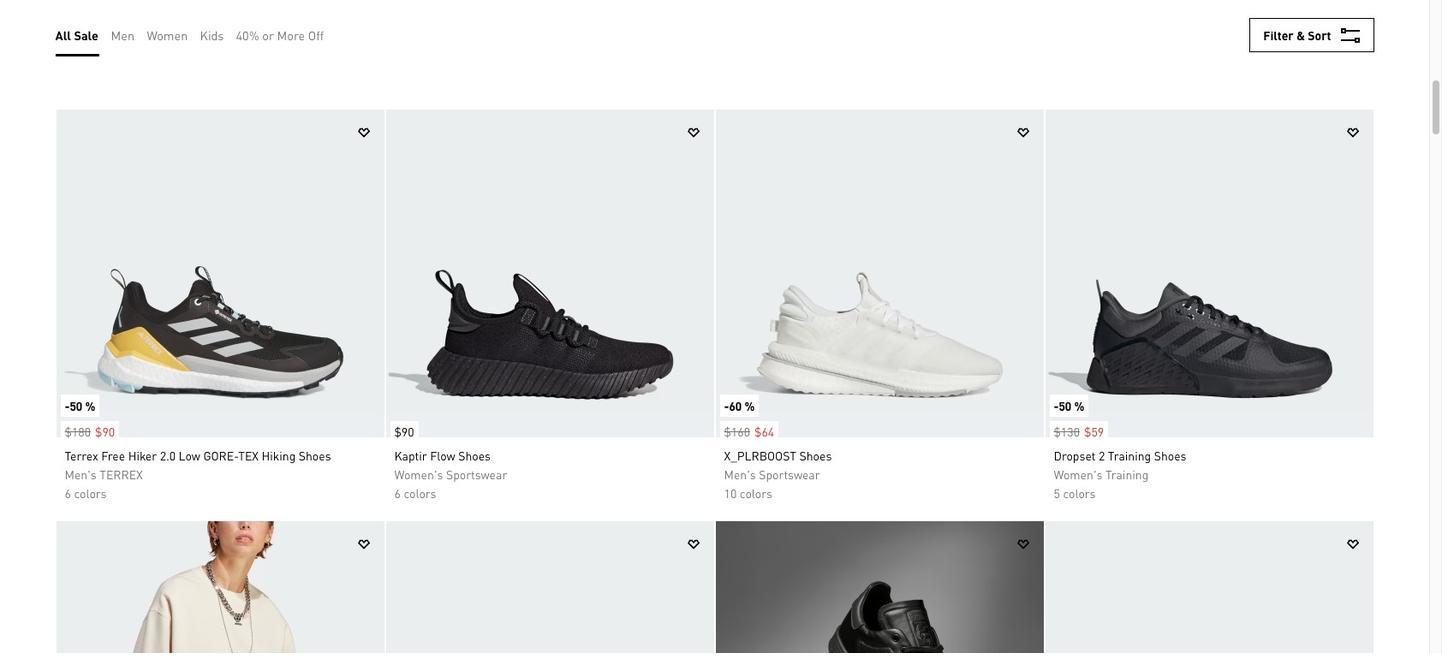 Task type: locate. For each thing, give the bounding box(es) containing it.
colors
[[74, 486, 107, 501], [404, 486, 437, 501], [740, 486, 773, 501], [1064, 486, 1096, 501]]

women's down "dropset"
[[1054, 467, 1103, 482]]

3 - from the left
[[1054, 398, 1059, 414]]

4 shoes from the left
[[1155, 448, 1187, 463]]

sale
[[74, 27, 99, 43]]

3 % from the left
[[1075, 398, 1085, 414]]

40%
[[236, 27, 259, 43]]

shoes right flow
[[458, 448, 491, 463]]

shoes inside the kaptir flow shoes women's sportswear 6 colors
[[458, 448, 491, 463]]

1 horizontal spatial men's
[[724, 467, 756, 482]]

1 horizontal spatial $90
[[395, 424, 414, 440]]

1 colors from the left
[[74, 486, 107, 501]]

0 horizontal spatial $90
[[95, 424, 115, 440]]

1 horizontal spatial %
[[745, 398, 755, 414]]

more
[[277, 27, 305, 43]]

filter
[[1264, 27, 1294, 43]]

shoes inside terrex free hiker 2.0 low gore-tex hiking shoes men's terrex 6 colors
[[299, 448, 331, 463]]

1 horizontal spatial 50
[[1059, 398, 1072, 414]]

-50 % for $180
[[65, 398, 95, 414]]

$180 $90
[[65, 424, 115, 440]]

50 up $130
[[1059, 398, 1072, 414]]

dropset
[[1054, 448, 1096, 463]]

- up $180
[[65, 398, 70, 414]]

sportswear inside 'x_plrboost shoes men's sportswear 10 colors'
[[759, 467, 820, 482]]

terrex
[[65, 448, 98, 463]]

0 horizontal spatial sportswear
[[446, 467, 507, 482]]

2 shoes from the left
[[458, 448, 491, 463]]

6 down the terrex
[[65, 486, 71, 501]]

0 horizontal spatial women's
[[395, 467, 443, 482]]

2 horizontal spatial %
[[1075, 398, 1085, 414]]

women's sportswear black kaptir flow shoes image
[[386, 110, 714, 438]]

2 - from the left
[[724, 398, 729, 414]]

flow
[[430, 448, 456, 463]]

50
[[70, 398, 82, 414], [1059, 398, 1072, 414]]

0 horizontal spatial 6
[[65, 486, 71, 501]]

$90 up free
[[95, 424, 115, 440]]

colors down kaptir
[[404, 486, 437, 501]]

2 colors from the left
[[404, 486, 437, 501]]

- up $160
[[724, 398, 729, 414]]

women link
[[147, 26, 188, 45]]

- up $130
[[1054, 398, 1059, 414]]

1 50 from the left
[[70, 398, 82, 414]]

1 horizontal spatial -
[[724, 398, 729, 414]]

2 $90 from the left
[[395, 424, 414, 440]]

6 down kaptir
[[395, 486, 401, 501]]

1 horizontal spatial sportswear
[[759, 467, 820, 482]]

shoes right x_plrboost
[[800, 448, 832, 463]]

women's
[[395, 467, 443, 482], [1054, 467, 1103, 482]]

originals black stan smith lux shoes image
[[716, 522, 1044, 654]]

terrex free hiker 2.0 low gore-tex hiking shoes men's terrex 6 colors
[[65, 448, 331, 501]]

sportswear inside the kaptir flow shoes women's sportswear 6 colors
[[446, 467, 507, 482]]

2 sportswear from the left
[[759, 467, 820, 482]]

shoes inside dropset 2 training shoes women's training 5 colors
[[1155, 448, 1187, 463]]

% for $160
[[745, 398, 755, 414]]

women
[[147, 27, 188, 43]]

men's up 10
[[724, 467, 756, 482]]

4 colors from the left
[[1064, 486, 1096, 501]]

off
[[308, 27, 324, 43]]

0 horizontal spatial %
[[85, 398, 95, 414]]

men link
[[111, 26, 135, 45]]

colors right 10
[[740, 486, 773, 501]]

list containing all sale
[[55, 14, 336, 57]]

3 colors from the left
[[740, 486, 773, 501]]

2 -50 % from the left
[[1054, 398, 1085, 414]]

shoes right hiking
[[299, 448, 331, 463]]

hiker
[[128, 448, 157, 463]]

colors down terrex
[[74, 486, 107, 501]]

40% or more off
[[236, 27, 324, 43]]

0 horizontal spatial 50
[[70, 398, 82, 414]]

1 horizontal spatial -50 %
[[1054, 398, 1085, 414]]

2 horizontal spatial -
[[1054, 398, 1059, 414]]

- for $180 $90
[[65, 398, 70, 414]]

2 50 from the left
[[1059, 398, 1072, 414]]

kaptir
[[395, 448, 427, 463]]

$130 $59
[[1054, 424, 1104, 440]]

$64
[[755, 424, 775, 440]]

men's terrex black terrex free hiker 2.0 low gore-tex hiking shoes image
[[56, 110, 384, 438]]

6
[[65, 486, 71, 501], [395, 486, 401, 501]]

sportswear down flow
[[446, 467, 507, 482]]

1 horizontal spatial 6
[[395, 486, 401, 501]]

1 - from the left
[[65, 398, 70, 414]]

% right 60 at the right of page
[[745, 398, 755, 414]]

0 horizontal spatial -50 %
[[65, 398, 95, 414]]

women's down kaptir
[[395, 467, 443, 482]]

gore-
[[203, 448, 238, 463]]

2.0
[[160, 448, 176, 463]]

$180
[[65, 424, 91, 440]]

$90
[[95, 424, 115, 440], [395, 424, 414, 440]]

kaptir flow shoes women's sportswear 6 colors
[[395, 448, 507, 501]]

1 shoes from the left
[[299, 448, 331, 463]]

filter & sort
[[1264, 27, 1332, 43]]

40% or more off link
[[236, 26, 324, 45]]

1 % from the left
[[85, 398, 95, 414]]

sportswear down x_plrboost
[[759, 467, 820, 482]]

x_plrboost shoes men's sportswear 10 colors
[[724, 448, 832, 501]]

1 horizontal spatial women's
[[1054, 467, 1103, 482]]

colors right 5 at the right of page
[[1064, 486, 1096, 501]]

$160 $64
[[724, 424, 775, 440]]

% up the $180 $90
[[85, 398, 95, 414]]

3 shoes from the left
[[800, 448, 832, 463]]

-
[[65, 398, 70, 414], [724, 398, 729, 414], [1054, 398, 1059, 414]]

1 -50 % from the left
[[65, 398, 95, 414]]

2 6 from the left
[[395, 486, 401, 501]]

1 sportswear from the left
[[446, 467, 507, 482]]

list
[[55, 14, 336, 57]]

sportswear
[[446, 467, 507, 482], [759, 467, 820, 482]]

2 men's from the left
[[724, 467, 756, 482]]

men's down the terrex
[[65, 467, 97, 482]]

filter & sort button
[[1250, 18, 1375, 52]]

% up "$130 $59"
[[1075, 398, 1085, 414]]

1 men's from the left
[[65, 467, 97, 482]]

men's
[[65, 467, 97, 482], [724, 467, 756, 482]]

shoes right 2
[[1155, 448, 1187, 463]]

-50 % up $180
[[65, 398, 95, 414]]

colors inside terrex free hiker 2.0 low gore-tex hiking shoes men's terrex 6 colors
[[74, 486, 107, 501]]

sportswear black adilette platform slides image
[[386, 522, 714, 654]]

shoes
[[299, 448, 331, 463], [458, 448, 491, 463], [800, 448, 832, 463], [1155, 448, 1187, 463]]

$90 up kaptir
[[395, 424, 414, 440]]

colors inside dropset 2 training shoes women's training 5 colors
[[1064, 486, 1096, 501]]

1 women's from the left
[[395, 467, 443, 482]]

50 for $180
[[70, 398, 82, 414]]

training
[[1108, 448, 1152, 463], [1106, 467, 1149, 482]]

1 6 from the left
[[65, 486, 71, 501]]

-50 %
[[65, 398, 95, 414], [1054, 398, 1085, 414]]

2 women's from the left
[[1054, 467, 1103, 482]]

0 horizontal spatial men's
[[65, 467, 97, 482]]

50 up $180
[[70, 398, 82, 414]]

men's sportswear white x_plrboost shoes image
[[716, 110, 1044, 438]]

0 horizontal spatial -
[[65, 398, 70, 414]]

%
[[85, 398, 95, 414], [745, 398, 755, 414], [1075, 398, 1085, 414]]

low
[[179, 448, 200, 463]]

men
[[111, 27, 135, 43]]

dropset 2 training shoes women's training 5 colors
[[1054, 448, 1187, 501]]

-50 % up $130
[[1054, 398, 1085, 414]]

2 % from the left
[[745, 398, 755, 414]]



Task type: vqa. For each thing, say whether or not it's contained in the screenshot.
- corresponding to $160 $64
yes



Task type: describe. For each thing, give the bounding box(es) containing it.
$160
[[724, 424, 751, 440]]

colors inside 'x_plrboost shoes men's sportswear 10 colors'
[[740, 486, 773, 501]]

$130
[[1054, 424, 1080, 440]]

1 $90 from the left
[[95, 424, 115, 440]]

hiking
[[262, 448, 296, 463]]

2
[[1099, 448, 1105, 463]]

terrex
[[100, 467, 143, 482]]

kids
[[200, 27, 224, 43]]

- for $160 $64
[[724, 398, 729, 414]]

free
[[101, 448, 125, 463]]

shoes inside 'x_plrboost shoes men's sportswear 10 colors'
[[800, 448, 832, 463]]

60
[[729, 398, 742, 414]]

$90 link
[[386, 413, 419, 442]]

all sale link
[[55, 26, 99, 45]]

% for $130
[[1075, 398, 1085, 414]]

women's inside dropset 2 training shoes women's training 5 colors
[[1054, 467, 1103, 482]]

&
[[1297, 27, 1306, 43]]

1 vertical spatial training
[[1106, 467, 1149, 482]]

or
[[262, 27, 274, 43]]

all sale
[[55, 27, 99, 43]]

0 vertical spatial training
[[1108, 448, 1152, 463]]

men's inside 'x_plrboost shoes men's sportswear 10 colors'
[[724, 467, 756, 482]]

women's inside the kaptir flow shoes women's sportswear 6 colors
[[395, 467, 443, 482]]

-50 % for $130
[[1054, 398, 1085, 414]]

women's training black dropset 2 training shoes image
[[1046, 110, 1374, 438]]

6 inside the kaptir flow shoes women's sportswear 6 colors
[[395, 486, 401, 501]]

men's running grey adizero adios 8 running shoes image
[[1046, 522, 1374, 654]]

$59
[[1085, 424, 1104, 440]]

- for $130 $59
[[1054, 398, 1059, 414]]

tex
[[238, 448, 259, 463]]

kids link
[[200, 26, 224, 45]]

all
[[55, 27, 71, 43]]

50 for $130
[[1059, 398, 1072, 414]]

women's originals white adicolor essentials crew sweatshirt image
[[56, 522, 384, 654]]

5
[[1054, 486, 1061, 501]]

6 inside terrex free hiker 2.0 low gore-tex hiking shoes men's terrex 6 colors
[[65, 486, 71, 501]]

% for $180
[[85, 398, 95, 414]]

-60 %
[[724, 398, 755, 414]]

colors inside the kaptir flow shoes women's sportswear 6 colors
[[404, 486, 437, 501]]

x_plrboost
[[724, 448, 797, 463]]

sort
[[1309, 27, 1332, 43]]

10
[[724, 486, 737, 501]]

men's inside terrex free hiker 2.0 low gore-tex hiking shoes men's terrex 6 colors
[[65, 467, 97, 482]]



